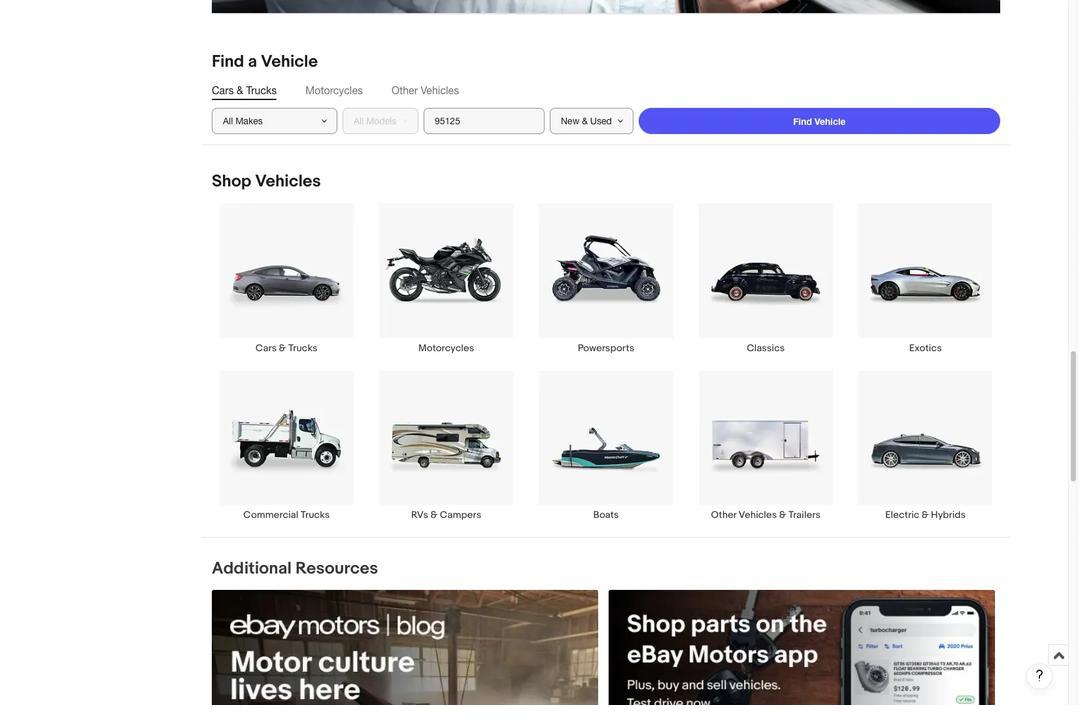 Task type: locate. For each thing, give the bounding box(es) containing it.
tab list
[[212, 83, 1001, 98]]

1 horizontal spatial other
[[712, 509, 737, 521]]

rvs & campers
[[411, 509, 482, 521]]

rvs & campers link
[[367, 370, 527, 521]]

powersports link
[[527, 203, 686, 354]]

0 vertical spatial vehicles
[[421, 85, 459, 96]]

other for other vehicles & trailers
[[712, 509, 737, 521]]

additional resources
[[212, 559, 378, 579]]

1 vertical spatial vehicles
[[255, 172, 321, 192]]

motorcycles link
[[367, 203, 527, 354]]

find for find a vehicle
[[212, 52, 244, 72]]

vehicles left trailers
[[739, 509, 777, 521]]

1 vertical spatial motorcycles
[[419, 342, 475, 354]]

1 vertical spatial trucks
[[288, 342, 318, 354]]

0 horizontal spatial other
[[392, 85, 418, 96]]

1 vertical spatial vehicle
[[815, 116, 846, 127]]

None text field
[[212, 0, 1001, 14], [609, 590, 996, 705]]

additional
[[212, 559, 292, 579]]

other
[[392, 85, 418, 96], [712, 509, 737, 521]]

vehicles right shop
[[255, 172, 321, 192]]

0 vertical spatial find
[[212, 52, 244, 72]]

electric & hybrids
[[886, 509, 966, 521]]

1 horizontal spatial vehicles
[[421, 85, 459, 96]]

vehicle
[[261, 52, 318, 72], [815, 116, 846, 127]]

1 horizontal spatial motorcycles
[[419, 342, 475, 354]]

exotics link
[[846, 203, 1006, 354]]

find a vehicle
[[212, 52, 318, 72]]

find inside button
[[794, 116, 813, 127]]

1 horizontal spatial vehicle
[[815, 116, 846, 127]]

2 horizontal spatial vehicles
[[739, 509, 777, 521]]

vehicle inside button
[[815, 116, 846, 127]]

None text field
[[212, 590, 599, 705]]

none text field boost your ride with top tech
[[212, 0, 1001, 14]]

help, opens dialogs image
[[1034, 669, 1047, 682]]

cars & trucks
[[212, 85, 277, 96], [256, 342, 318, 354]]

vehicles for other vehicles
[[421, 85, 459, 96]]

0 horizontal spatial find
[[212, 52, 244, 72]]

1 horizontal spatial find
[[794, 116, 813, 127]]

0 horizontal spatial vehicles
[[255, 172, 321, 192]]

other vehicles
[[392, 85, 459, 96]]

0 vertical spatial none text field
[[212, 0, 1001, 14]]

0 horizontal spatial motorcycles
[[306, 85, 363, 96]]

1 vertical spatial none text field
[[609, 590, 996, 705]]

a
[[248, 52, 257, 72]]

rvs
[[411, 509, 429, 521]]

1 vertical spatial cars
[[256, 342, 277, 354]]

0 vertical spatial cars & trucks
[[212, 85, 277, 96]]

commercial
[[243, 509, 299, 521]]

campers
[[440, 509, 482, 521]]

0 vertical spatial vehicle
[[261, 52, 318, 72]]

0 vertical spatial other
[[392, 85, 418, 96]]

find for find vehicle
[[794, 116, 813, 127]]

other inside tab list
[[392, 85, 418, 96]]

commercial trucks link
[[207, 370, 367, 521]]

find vehicle button
[[639, 108, 1001, 134]]

motorcycles
[[306, 85, 363, 96], [419, 342, 475, 354]]

commercial trucks
[[243, 509, 330, 521]]

2 vertical spatial vehicles
[[739, 509, 777, 521]]

1 vertical spatial other
[[712, 509, 737, 521]]

0 horizontal spatial cars
[[212, 85, 234, 96]]

vehicles
[[421, 85, 459, 96], [255, 172, 321, 192], [739, 509, 777, 521]]

&
[[237, 85, 243, 96], [279, 342, 286, 354], [431, 509, 438, 521], [780, 509, 787, 521], [922, 509, 930, 521]]

0 vertical spatial trucks
[[246, 85, 277, 96]]

vehicles up zip code (required) text box
[[421, 85, 459, 96]]

0 vertical spatial cars
[[212, 85, 234, 96]]

trucks
[[246, 85, 277, 96], [288, 342, 318, 354], [301, 509, 330, 521]]

cars & trucks link
[[207, 203, 367, 354]]

1 vertical spatial find
[[794, 116, 813, 127]]

boats
[[594, 509, 619, 521]]

boats link
[[527, 370, 686, 521]]

other for other vehicles
[[392, 85, 418, 96]]

cars
[[212, 85, 234, 96], [256, 342, 277, 354]]

& for 'electric & hybrids' link
[[922, 509, 930, 521]]

tab list containing cars & trucks
[[212, 83, 1001, 98]]

find
[[212, 52, 244, 72], [794, 116, 813, 127]]

ebay motors app image
[[609, 590, 996, 705]]



Task type: vqa. For each thing, say whether or not it's contained in the screenshot.
if related to $99+
no



Task type: describe. For each thing, give the bounding box(es) containing it.
vehicles for shop vehicles
[[255, 172, 321, 192]]

find vehicle
[[794, 116, 846, 127]]

1 horizontal spatial cars
[[256, 342, 277, 354]]

& for cars & trucks link
[[279, 342, 286, 354]]

0 vertical spatial motorcycles
[[306, 85, 363, 96]]

2 vertical spatial trucks
[[301, 509, 330, 521]]

shop vehicles
[[212, 172, 321, 192]]

classics
[[747, 342, 785, 354]]

0 horizontal spatial vehicle
[[261, 52, 318, 72]]

none text field ebay motors app
[[609, 590, 996, 705]]

powersports
[[578, 342, 635, 354]]

electric & hybrids link
[[846, 370, 1006, 521]]

& inside tab list
[[237, 85, 243, 96]]

ZIP Code (Required) text field
[[424, 108, 545, 134]]

trailers
[[789, 509, 821, 521]]

electric
[[886, 509, 920, 521]]

check out the ebay motors blog image
[[212, 590, 599, 705]]

& for rvs & campers link
[[431, 509, 438, 521]]

classics link
[[686, 203, 846, 354]]

other vehicles & trailers
[[712, 509, 821, 521]]

1 vertical spatial cars & trucks
[[256, 342, 318, 354]]

exotics
[[910, 342, 943, 354]]

motorcycles inside 'link'
[[419, 342, 475, 354]]

shop
[[212, 172, 252, 192]]

hybrids
[[932, 509, 966, 521]]

trucks inside tab list
[[246, 85, 277, 96]]

vehicles for other vehicles & trailers
[[739, 509, 777, 521]]

boost your ride with top tech image
[[212, 0, 1001, 13]]

resources
[[296, 559, 378, 579]]

other vehicles & trailers link
[[686, 370, 846, 521]]



